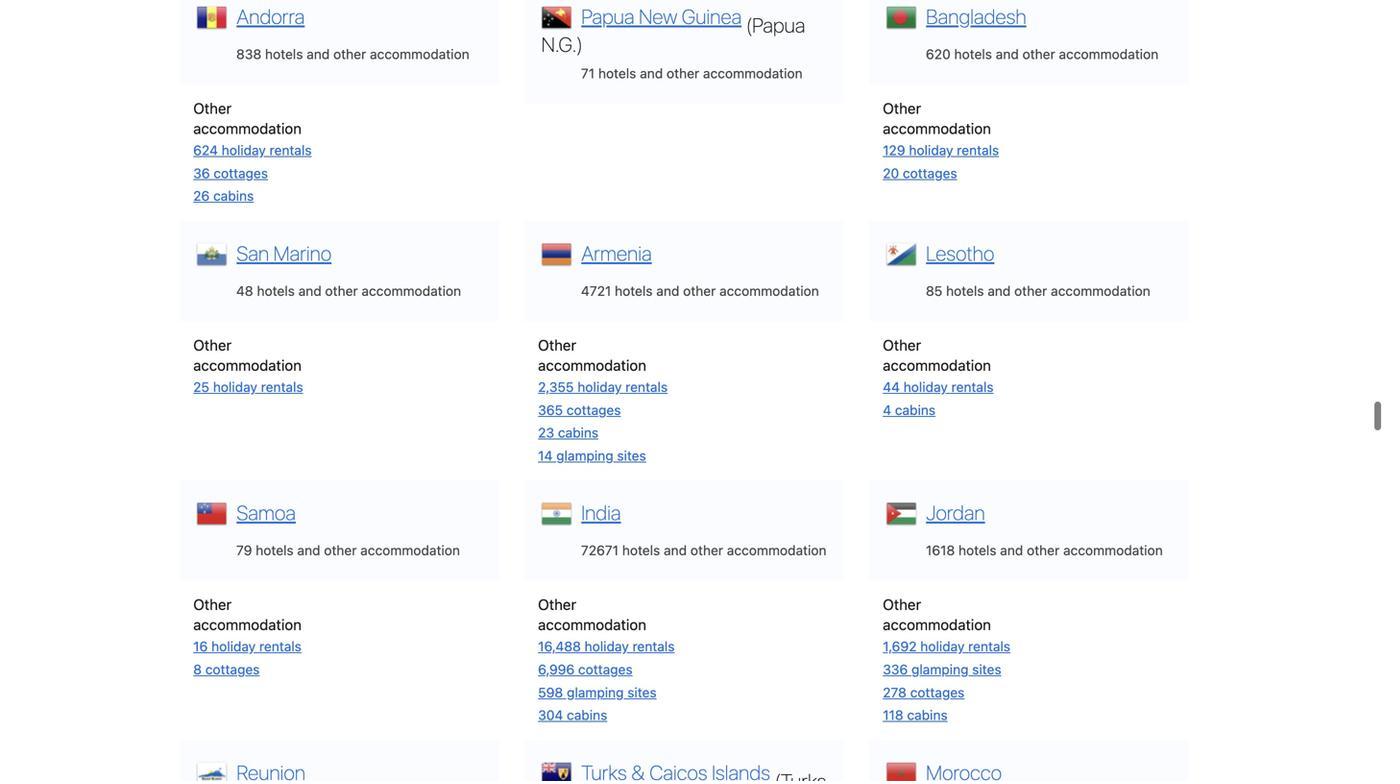 Task type: describe. For each thing, give the bounding box(es) containing it.
holiday for bangladesh
[[909, 142, 954, 158]]

16 holiday rentals link
[[193, 639, 302, 654]]

25 holiday rentals link
[[193, 379, 303, 395]]

samoa
[[237, 501, 296, 525]]

accommodation inside the other accommodation 25 holiday rentals
[[193, 356, 302, 374]]

glamping inside "other accommodation 2,355 holiday rentals 365 cottages 23 cabins 14 glamping sites"
[[556, 448, 614, 463]]

other accommodation 129 holiday rentals 20 cottages
[[883, 100, 999, 181]]

holiday for lesotho
[[904, 379, 948, 395]]

rentals for armenia
[[626, 379, 668, 395]]

48
[[236, 283, 253, 299]]

cabins inside "other accommodation 44 holiday rentals 4 cabins"
[[895, 402, 936, 418]]

and for armenia
[[657, 283, 680, 299]]

india
[[581, 501, 621, 525]]

samoa link
[[232, 498, 296, 525]]

26
[[193, 188, 210, 204]]

and for india
[[664, 543, 687, 558]]

new
[[639, 4, 678, 28]]

andorra
[[237, 4, 305, 28]]

rentals for lesotho
[[952, 379, 994, 395]]

2,355
[[538, 379, 574, 395]]

16
[[193, 639, 208, 654]]

hotels for bangladesh
[[954, 46, 992, 62]]

624 holiday rentals link
[[193, 142, 312, 158]]

4721
[[581, 283, 611, 299]]

2,355 holiday rentals link
[[538, 379, 668, 395]]

accommodation inside "other accommodation 2,355 holiday rentals 365 cottages 23 cabins 14 glamping sites"
[[538, 356, 647, 374]]

1618
[[926, 543, 955, 558]]

other for armenia
[[538, 336, 577, 354]]

other for lesotho
[[1015, 283, 1047, 299]]

14 glamping sites link
[[538, 448, 646, 463]]

23
[[538, 425, 554, 441]]

other for lesotho
[[883, 336, 921, 354]]

andorra link
[[232, 2, 305, 28]]

holiday for andorra
[[222, 142, 266, 158]]

598 glamping sites link
[[538, 684, 657, 700]]

rentals for jordan
[[969, 639, 1011, 654]]

304
[[538, 707, 563, 723]]

holiday for india
[[585, 639, 629, 654]]

hotels for india
[[622, 543, 660, 558]]

san marino link
[[232, 239, 332, 265]]

16,488 holiday rentals link
[[538, 639, 675, 654]]

and for andorra
[[307, 46, 330, 62]]

14
[[538, 448, 553, 463]]

118
[[883, 707, 904, 723]]

other accommodation 16 holiday rentals 8 cottages
[[193, 596, 302, 677]]

and for lesotho
[[988, 283, 1011, 299]]

papua new guinea
[[581, 4, 742, 28]]

other accommodation 25 holiday rentals
[[193, 336, 303, 395]]

accommodation inside other accommodation 129 holiday rentals 20 cottages
[[883, 120, 991, 137]]

365 cottages link
[[538, 402, 621, 418]]

and for samoa
[[297, 543, 320, 558]]

cottages inside other accommodation 1,692 holiday rentals 336 glamping sites 278 cottages 118 cabins
[[910, 684, 965, 700]]

other for samoa
[[193, 596, 232, 613]]

838
[[236, 46, 262, 62]]

4721 hotels and other accommodation
[[581, 283, 819, 299]]

85 hotels and other accommodation
[[926, 283, 1151, 299]]

16,488
[[538, 639, 581, 654]]

armenia link
[[577, 239, 652, 265]]

other accommodation 16,488 holiday rentals 6,996 cottages 598 glamping sites 304 cabins
[[538, 596, 675, 723]]

cabins inside other accommodation 624 holiday rentals 36 cottages 26 cabins
[[213, 188, 254, 204]]

hotels for papua new guinea
[[598, 65, 636, 81]]

1,692 holiday rentals link
[[883, 639, 1011, 654]]

4
[[883, 402, 892, 418]]

jordan
[[926, 501, 985, 525]]

26 cabins link
[[193, 188, 254, 204]]

papua new guinea link
[[577, 2, 742, 28]]

glamping inside other accommodation 1,692 holiday rentals 336 glamping sites 278 cottages 118 cabins
[[912, 661, 969, 677]]

marino
[[274, 241, 332, 265]]

129 holiday rentals link
[[883, 142, 999, 158]]

278 cottages link
[[883, 684, 965, 700]]

guinea
[[682, 4, 742, 28]]

holiday for armenia
[[578, 379, 622, 395]]

sites inside other accommodation 1,692 holiday rentals 336 glamping sites 278 cottages 118 cabins
[[973, 661, 1002, 677]]

72671
[[581, 543, 619, 558]]

1,692
[[883, 639, 917, 654]]

620
[[926, 46, 951, 62]]

8 cottages link
[[193, 661, 260, 677]]

rentals for bangladesh
[[957, 142, 999, 158]]

san marino
[[237, 241, 332, 265]]

1618 hotels and other accommodation
[[926, 543, 1163, 558]]

sites inside "other accommodation 2,355 holiday rentals 365 cottages 23 cabins 14 glamping sites"
[[617, 448, 646, 463]]

and for jordan
[[1000, 543, 1023, 558]]

cabins inside "other accommodation 2,355 holiday rentals 365 cottages 23 cabins 14 glamping sites"
[[558, 425, 599, 441]]

n.g.)
[[542, 32, 583, 56]]

79 hotels and other accommodation
[[236, 543, 460, 558]]

(papua
[[746, 13, 806, 37]]

other for india
[[691, 543, 724, 558]]

other for armenia
[[683, 283, 716, 299]]

118 cabins link
[[883, 707, 948, 723]]

838 hotels and other accommodation
[[236, 46, 469, 62]]

cottages for india
[[578, 661, 633, 677]]

278
[[883, 684, 907, 700]]

and for papua new guinea
[[640, 65, 663, 81]]

hotels for samoa
[[256, 543, 294, 558]]

hotels for jordan
[[959, 543, 997, 558]]

48 hotels and other accommodation
[[236, 283, 461, 299]]

bangladesh link
[[922, 2, 1027, 28]]

bangladesh
[[926, 4, 1027, 28]]



Task type: locate. For each thing, give the bounding box(es) containing it.
other inside the other accommodation 25 holiday rentals
[[193, 336, 232, 354]]

cottages down '129 holiday rentals' link
[[903, 165, 957, 181]]

holiday for jordan
[[921, 639, 965, 654]]

holiday up 20 cottages "link"
[[909, 142, 954, 158]]

san
[[237, 241, 269, 265]]

other inside other accommodation 129 holiday rentals 20 cottages
[[883, 100, 921, 117]]

hotels for armenia
[[615, 283, 653, 299]]

1 vertical spatial sites
[[973, 661, 1002, 677]]

holiday inside the other accommodation 25 holiday rentals
[[213, 379, 257, 395]]

and right 4721
[[657, 283, 680, 299]]

and down bangladesh
[[996, 46, 1019, 62]]

rentals right 44
[[952, 379, 994, 395]]

1 vertical spatial glamping
[[912, 661, 969, 677]]

2 vertical spatial glamping
[[567, 684, 624, 700]]

holiday up 365 cottages link
[[578, 379, 622, 395]]

hotels right 72671
[[622, 543, 660, 558]]

hotels right the 48
[[257, 283, 295, 299]]

and
[[307, 46, 330, 62], [996, 46, 1019, 62], [640, 65, 663, 81], [298, 283, 322, 299], [657, 283, 680, 299], [988, 283, 1011, 299], [297, 543, 320, 558], [664, 543, 687, 558], [1000, 543, 1023, 558]]

accommodation inside other accommodation 16,488 holiday rentals 6,996 cottages 598 glamping sites 304 cabins
[[538, 616, 647, 633]]

sites
[[617, 448, 646, 463], [973, 661, 1002, 677], [628, 684, 657, 700]]

holiday right '25'
[[213, 379, 257, 395]]

rentals for samoa
[[259, 639, 302, 654]]

holiday
[[222, 142, 266, 158], [909, 142, 954, 158], [213, 379, 257, 395], [578, 379, 622, 395], [904, 379, 948, 395], [211, 639, 256, 654], [585, 639, 629, 654], [921, 639, 965, 654]]

71
[[581, 65, 595, 81]]

other up 16
[[193, 596, 232, 613]]

rentals inside other accommodation 624 holiday rentals 36 cottages 26 cabins
[[270, 142, 312, 158]]

holiday inside other accommodation 16 holiday rentals 8 cottages
[[211, 639, 256, 654]]

other for samoa
[[324, 543, 357, 558]]

85
[[926, 283, 943, 299]]

and down the marino
[[298, 283, 322, 299]]

cottages inside other accommodation 16 holiday rentals 8 cottages
[[205, 661, 260, 677]]

hotels right 838 in the left top of the page
[[265, 46, 303, 62]]

cabins inside other accommodation 16,488 holiday rentals 6,996 cottages 598 glamping sites 304 cabins
[[567, 707, 608, 723]]

other accommodation 2,355 holiday rentals 365 cottages 23 cabins 14 glamping sites
[[538, 336, 668, 463]]

and for bangladesh
[[996, 46, 1019, 62]]

other for papua new guinea
[[667, 65, 700, 81]]

sites down 16,488 holiday rentals link
[[628, 684, 657, 700]]

624
[[193, 142, 218, 158]]

36
[[193, 165, 210, 181]]

holiday inside "other accommodation 44 holiday rentals 4 cabins"
[[904, 379, 948, 395]]

other up 16,488
[[538, 596, 577, 613]]

other up 129
[[883, 100, 921, 117]]

20 cottages link
[[883, 165, 957, 181]]

0 vertical spatial glamping
[[556, 448, 614, 463]]

other up 44
[[883, 336, 921, 354]]

other for jordan
[[1027, 543, 1060, 558]]

6,996 cottages link
[[538, 661, 633, 677]]

holiday inside other accommodation 624 holiday rentals 36 cottages 26 cabins
[[222, 142, 266, 158]]

other up 2,355
[[538, 336, 577, 354]]

holiday up 336 glamping sites link
[[921, 639, 965, 654]]

20
[[883, 165, 899, 181]]

holiday inside "other accommodation 2,355 holiday rentals 365 cottages 23 cabins 14 glamping sites"
[[578, 379, 622, 395]]

cottages down 16 holiday rentals link
[[205, 661, 260, 677]]

cottages inside other accommodation 129 holiday rentals 20 cottages
[[903, 165, 957, 181]]

6,996
[[538, 661, 575, 677]]

71 hotels and other accommodation
[[581, 65, 803, 81]]

hotels
[[265, 46, 303, 62], [954, 46, 992, 62], [598, 65, 636, 81], [257, 283, 295, 299], [615, 283, 653, 299], [946, 283, 984, 299], [256, 543, 294, 558], [622, 543, 660, 558], [959, 543, 997, 558]]

cabins
[[213, 188, 254, 204], [895, 402, 936, 418], [558, 425, 599, 441], [567, 707, 608, 723], [907, 707, 948, 723]]

other inside other accommodation 16 holiday rentals 8 cottages
[[193, 596, 232, 613]]

25
[[193, 379, 209, 395]]

holiday up 36 cottages link
[[222, 142, 266, 158]]

other for andorra
[[333, 46, 366, 62]]

holiday inside other accommodation 1,692 holiday rentals 336 glamping sites 278 cottages 118 cabins
[[921, 639, 965, 654]]

other for bangladesh
[[883, 100, 921, 117]]

cottages down 2,355 holiday rentals link at left
[[567, 402, 621, 418]]

cabins down 365 cottages link
[[558, 425, 599, 441]]

129
[[883, 142, 906, 158]]

cottages inside "other accommodation 2,355 holiday rentals 365 cottages 23 cabins 14 glamping sites"
[[567, 402, 621, 418]]

holiday for san marino
[[213, 379, 257, 395]]

cabins down 598 glamping sites link
[[567, 707, 608, 723]]

rentals for andorra
[[270, 142, 312, 158]]

sites inside other accommodation 16,488 holiday rentals 6,996 cottages 598 glamping sites 304 cabins
[[628, 684, 657, 700]]

hotels for andorra
[[265, 46, 303, 62]]

other inside "other accommodation 44 holiday rentals 4 cabins"
[[883, 336, 921, 354]]

other up 1,692
[[883, 596, 921, 613]]

36 cottages link
[[193, 165, 268, 181]]

23 cabins link
[[538, 425, 599, 441]]

and right 79
[[297, 543, 320, 558]]

rentals up 6,996 cottages link at the left bottom of page
[[633, 639, 675, 654]]

glamping inside other accommodation 16,488 holiday rentals 6,996 cottages 598 glamping sites 304 cabins
[[567, 684, 624, 700]]

304 cabins link
[[538, 707, 608, 723]]

and right 72671
[[664, 543, 687, 558]]

and down "lesotho"
[[988, 283, 1011, 299]]

holiday for samoa
[[211, 639, 256, 654]]

365
[[538, 402, 563, 418]]

and right 1618
[[1000, 543, 1023, 558]]

other for bangladesh
[[1023, 46, 1056, 62]]

holiday inside other accommodation 129 holiday rentals 20 cottages
[[909, 142, 954, 158]]

cottages for bangladesh
[[903, 165, 957, 181]]

rentals right '25'
[[261, 379, 303, 395]]

hotels for san marino
[[257, 283, 295, 299]]

jordan link
[[922, 498, 985, 525]]

rentals
[[270, 142, 312, 158], [957, 142, 999, 158], [261, 379, 303, 395], [626, 379, 668, 395], [952, 379, 994, 395], [259, 639, 302, 654], [633, 639, 675, 654], [969, 639, 1011, 654]]

cottages inside other accommodation 16,488 holiday rentals 6,996 cottages 598 glamping sites 304 cabins
[[578, 661, 633, 677]]

other
[[193, 100, 232, 117], [883, 100, 921, 117], [193, 336, 232, 354], [538, 336, 577, 354], [883, 336, 921, 354], [193, 596, 232, 613], [538, 596, 577, 613], [883, 596, 921, 613]]

cottages for samoa
[[205, 661, 260, 677]]

accommodation
[[370, 46, 469, 62], [1059, 46, 1159, 62], [703, 65, 803, 81], [193, 120, 302, 137], [883, 120, 991, 137], [362, 283, 461, 299], [720, 283, 819, 299], [1051, 283, 1151, 299], [193, 356, 302, 374], [538, 356, 647, 374], [883, 356, 991, 374], [361, 543, 460, 558], [727, 543, 827, 558], [1064, 543, 1163, 558], [193, 616, 302, 633], [538, 616, 647, 633], [883, 616, 991, 633]]

papua
[[581, 4, 635, 28]]

cottages down 16,488 holiday rentals link
[[578, 661, 633, 677]]

rentals right 624
[[270, 142, 312, 158]]

hotels right the 71
[[598, 65, 636, 81]]

cabins down 36 cottages link
[[213, 188, 254, 204]]

accommodation inside other accommodation 1,692 holiday rentals 336 glamping sites 278 cottages 118 cabins
[[883, 616, 991, 633]]

hotels right 4721
[[615, 283, 653, 299]]

44 holiday rentals link
[[883, 379, 994, 395]]

rentals up 20 cottages "link"
[[957, 142, 999, 158]]

cottages down 624 holiday rentals link
[[214, 165, 268, 181]]

and down (papua n.g.)
[[640, 65, 663, 81]]

other accommodation 624 holiday rentals 36 cottages 26 cabins
[[193, 100, 312, 204]]

rentals inside "other accommodation 2,355 holiday rentals 365 cottages 23 cabins 14 glamping sites"
[[626, 379, 668, 395]]

other accommodation 44 holiday rentals 4 cabins
[[883, 336, 994, 418]]

620 hotels and other accommodation
[[926, 46, 1159, 62]]

holiday up '8 cottages' link
[[211, 639, 256, 654]]

hotels right 620
[[954, 46, 992, 62]]

cottages for andorra
[[214, 165, 268, 181]]

other for san marino
[[193, 336, 232, 354]]

cabins right the 4
[[895, 402, 936, 418]]

8
[[193, 661, 202, 677]]

other accommodation 1,692 holiday rentals 336 glamping sites 278 cottages 118 cabins
[[883, 596, 1011, 723]]

2 vertical spatial sites
[[628, 684, 657, 700]]

hotels for lesotho
[[946, 283, 984, 299]]

india link
[[577, 498, 621, 525]]

holiday inside other accommodation 16,488 holiday rentals 6,996 cottages 598 glamping sites 304 cabins
[[585, 639, 629, 654]]

(papua n.g.)
[[542, 13, 806, 56]]

other for india
[[538, 596, 577, 613]]

lesotho
[[926, 241, 995, 265]]

holiday up 6,996 cottages link at the left bottom of page
[[585, 639, 629, 654]]

and for san marino
[[298, 283, 322, 299]]

cottages
[[214, 165, 268, 181], [903, 165, 957, 181], [567, 402, 621, 418], [205, 661, 260, 677], [578, 661, 633, 677], [910, 684, 965, 700]]

lesotho link
[[922, 239, 995, 265]]

rentals inside the other accommodation 25 holiday rentals
[[261, 379, 303, 395]]

336
[[883, 661, 908, 677]]

cabins down 278 cottages link
[[907, 707, 948, 723]]

rentals inside other accommodation 16 holiday rentals 8 cottages
[[259, 639, 302, 654]]

rentals up 336 glamping sites link
[[969, 639, 1011, 654]]

44
[[883, 379, 900, 395]]

hotels right 85
[[946, 283, 984, 299]]

other inside other accommodation 16,488 holiday rentals 6,996 cottages 598 glamping sites 304 cabins
[[538, 596, 577, 613]]

glamping down 23 cabins 'link'
[[556, 448, 614, 463]]

holiday up 4 cabins "link"
[[904, 379, 948, 395]]

cabins inside other accommodation 1,692 holiday rentals 336 glamping sites 278 cottages 118 cabins
[[907, 707, 948, 723]]

rentals for india
[[633, 639, 675, 654]]

598
[[538, 684, 563, 700]]

other inside "other accommodation 2,355 holiday rentals 365 cottages 23 cabins 14 glamping sites"
[[538, 336, 577, 354]]

and right 838 in the left top of the page
[[307, 46, 330, 62]]

rentals for san marino
[[261, 379, 303, 395]]

rentals inside other accommodation 16,488 holiday rentals 6,996 cottages 598 glamping sites 304 cabins
[[633, 639, 675, 654]]

other for jordan
[[883, 596, 921, 613]]

accommodation inside "other accommodation 44 holiday rentals 4 cabins"
[[883, 356, 991, 374]]

cottages inside other accommodation 624 holiday rentals 36 cottages 26 cabins
[[214, 165, 268, 181]]

glamping
[[556, 448, 614, 463], [912, 661, 969, 677], [567, 684, 624, 700]]

hotels right 79
[[256, 543, 294, 558]]

rentals inside other accommodation 1,692 holiday rentals 336 glamping sites 278 cottages 118 cabins
[[969, 639, 1011, 654]]

glamping down 6,996 cottages link at the left bottom of page
[[567, 684, 624, 700]]

other
[[333, 46, 366, 62], [1023, 46, 1056, 62], [667, 65, 700, 81], [325, 283, 358, 299], [683, 283, 716, 299], [1015, 283, 1047, 299], [324, 543, 357, 558], [691, 543, 724, 558], [1027, 543, 1060, 558]]

79
[[236, 543, 252, 558]]

rentals up 14 glamping sites link
[[626, 379, 668, 395]]

other inside other accommodation 624 holiday rentals 36 cottages 26 cabins
[[193, 100, 232, 117]]

sites up india
[[617, 448, 646, 463]]

sites down the 1,692 holiday rentals link
[[973, 661, 1002, 677]]

rentals up '8 cottages' link
[[259, 639, 302, 654]]

336 glamping sites link
[[883, 661, 1002, 677]]

0 vertical spatial sites
[[617, 448, 646, 463]]

rentals inside other accommodation 129 holiday rentals 20 cottages
[[957, 142, 999, 158]]

rentals inside "other accommodation 44 holiday rentals 4 cabins"
[[952, 379, 994, 395]]

other for san marino
[[325, 283, 358, 299]]

other for andorra
[[193, 100, 232, 117]]

cottages down 336 glamping sites link
[[910, 684, 965, 700]]

4 cabins link
[[883, 402, 936, 418]]

other up 624
[[193, 100, 232, 117]]

armenia
[[581, 241, 652, 265]]

other up '25'
[[193, 336, 232, 354]]

72671 hotels and other accommodation
[[581, 543, 827, 558]]

hotels right 1618
[[959, 543, 997, 558]]

other inside other accommodation 1,692 holiday rentals 336 glamping sites 278 cottages 118 cabins
[[883, 596, 921, 613]]

accommodation inside other accommodation 624 holiday rentals 36 cottages 26 cabins
[[193, 120, 302, 137]]

cottages for armenia
[[567, 402, 621, 418]]

glamping down the 1,692 holiday rentals link
[[912, 661, 969, 677]]



Task type: vqa. For each thing, say whether or not it's contained in the screenshot.
properties within O2 Arena 14,605 properties
no



